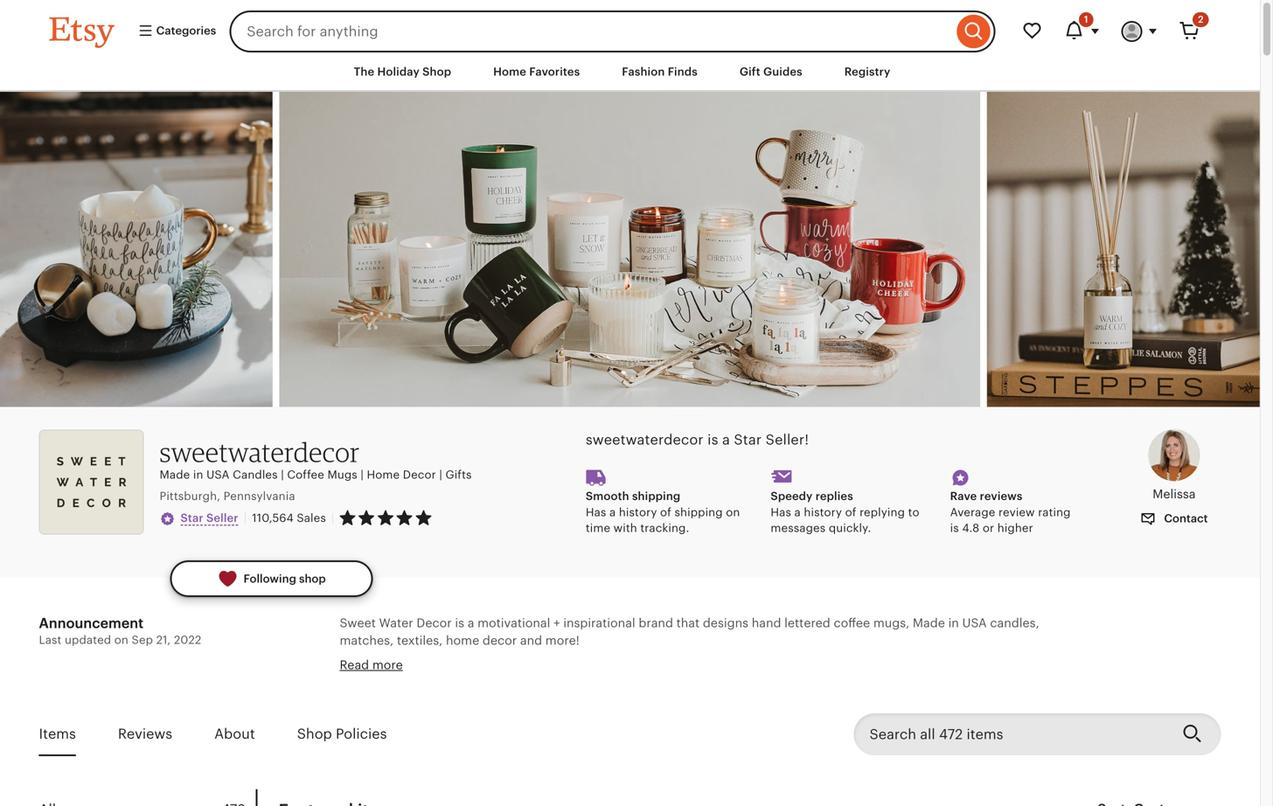 Task type: describe. For each thing, give the bounding box(es) containing it.
contact button
[[1127, 503, 1221, 535]]

candles,
[[990, 616, 1039, 630]]

candle
[[900, 668, 939, 682]]

registry
[[844, 65, 890, 78]]

rave
[[950, 490, 977, 503]]

more!
[[545, 633, 580, 647]]

glamour magazine
[[340, 788, 461, 802]]

+ inside our owner + designer melissa hand letters and designs each item at swd! in our pittsburgh, pa candle factory, we proudly make our gluten, lead, and phthalate free candles.  all of our candles are made from high quality fragrance oil and a soy based kosher wax.  many scents even contain essential oils!
[[408, 668, 414, 682]]

in inside the sweetwaterdecor made in usa candles | coffee mugs | home decor | gifts
[[193, 468, 203, 482]]

0 vertical spatial star
[[734, 432, 762, 448]]

a inside our owner + designer melissa hand letters and designs each item at swd! in our pittsburgh, pa candle factory, we proudly make our gluten, lead, and phthalate free candles.  all of our candles are made from high quality fragrance oil and a soy based kosher wax.  many scents even contain essential oils!
[[971, 685, 978, 699]]

review
[[999, 506, 1035, 519]]

candles
[[233, 468, 278, 482]]

| left "coffee"
[[281, 468, 284, 482]]

item
[[698, 668, 725, 682]]

110,564
[[252, 511, 294, 525]]

time
[[586, 522, 610, 535]]

lettered
[[785, 616, 830, 630]]

0 vertical spatial pittsburgh,
[[160, 490, 220, 503]]

make
[[1059, 668, 1090, 682]]

melissa image
[[1148, 429, 1200, 481]]

designs inside 'sweet water decor is a motivational + inspirational brand that designs hand lettered coffee mugs, made in usa candles, matches, textiles, home decor and more!'
[[703, 616, 749, 630]]

hand inside our owner + designer melissa hand letters and designs each item at swd! in our pittsburgh, pa candle factory, we proudly make our gluten, lead, and phthalate free candles.  all of our candles are made from high quality fragrance oil and a soy based kosher wax.  many scents even contain essential oils!
[[519, 668, 549, 682]]

sep
[[132, 634, 153, 647]]

seller
[[206, 511, 238, 525]]

about link
[[214, 714, 255, 755]]

smooth shipping has a history of shipping on time with tracking.
[[586, 490, 740, 535]]

sweetwaterdecor made in usa candles | coffee mugs | home decor | gifts
[[160, 436, 472, 482]]

a inside speedy replies has a history of replying to messages quickly.
[[794, 506, 801, 519]]

fragrance
[[868, 685, 925, 699]]

about
[[214, 726, 255, 742]]

Search for anything text field
[[229, 10, 953, 52]]

following
[[244, 572, 296, 586]]

sweet water decor is a motivational + inspirational brand that designs hand lettered coffee mugs, made in usa candles, matches, textiles, home decor and more!
[[340, 616, 1039, 647]]

with
[[614, 522, 637, 535]]

candles.
[[550, 685, 599, 699]]

melissa inside our owner + designer melissa hand letters and designs each item at swd! in our pittsburgh, pa candle factory, we proudly make our gluten, lead, and phthalate free candles.  all of our candles are made from high quality fragrance oil and a soy based kosher wax.  many scents even contain essential oils!
[[473, 668, 516, 682]]

and up all
[[592, 668, 615, 682]]

our owner + designer melissa hand letters and designs each item at swd! in our pittsburgh, pa candle factory, we proudly make our gluten, lead, and phthalate free candles.  all of our candles are made from high quality fragrance oil and a soy based kosher wax.  many scents even contain essential oils!
[[340, 668, 1090, 716]]

in inside 'sweet water decor is a motivational + inspirational brand that designs hand lettered coffee mugs, made in usa candles, matches, textiles, home decor and more!'
[[948, 616, 959, 630]]

sweetwaterdecor for sweetwaterdecor is a star seller!
[[586, 432, 704, 448]]

sweetwaterdecor for sweetwaterdecor made in usa candles | coffee mugs | home decor | gifts
[[160, 436, 360, 468]]

0 vertical spatial shipping
[[632, 490, 681, 503]]

are
[[707, 685, 726, 699]]

scents
[[404, 702, 442, 716]]

updated
[[65, 634, 111, 647]]

2 horizontal spatial our
[[791, 668, 811, 682]]

decor inside 'sweet water decor is a motivational + inspirational brand that designs hand lettered coffee mugs, made in usa candles, matches, textiles, home decor and more!'
[[417, 616, 452, 630]]

is inside 'sweet water decor is a motivational + inspirational brand that designs hand lettered coffee mugs, made in usa candles, matches, textiles, home decor and more!'
[[455, 616, 464, 630]]

of for replying
[[845, 506, 857, 519]]

shop policies
[[297, 726, 387, 742]]

many
[[370, 702, 401, 716]]

1 vertical spatial shipping
[[675, 506, 723, 519]]

to
[[908, 506, 920, 519]]

star seller
[[181, 511, 238, 525]]

magazine
[[405, 788, 461, 802]]

pittsburgh, inside our owner + designer melissa hand letters and designs each item at swd! in our pittsburgh, pa candle factory, we proudly make our gluten, lead, and phthalate free candles.  all of our candles are made from high quality fragrance oil and a soy based kosher wax.  many scents even contain essential oils!
[[814, 668, 878, 682]]

a left seller!
[[722, 432, 730, 448]]

quickly.
[[829, 522, 871, 535]]

1 horizontal spatial is
[[708, 432, 718, 448]]

pa
[[882, 668, 897, 682]]

rating
[[1038, 506, 1071, 519]]

tracking.
[[640, 522, 689, 535]]

usa inside 'sweet water decor is a motivational + inspirational brand that designs hand lettered coffee mugs, made in usa candles, matches, textiles, home decor and more!'
[[962, 616, 987, 630]]

the holiday shop link
[[341, 56, 464, 88]]

motivational
[[478, 616, 550, 630]]

more
[[372, 658, 403, 672]]

finds
[[668, 65, 698, 78]]

phthalate
[[464, 685, 520, 699]]

kosher
[[1043, 685, 1083, 699]]

lead,
[[407, 685, 436, 699]]

of for shipping
[[660, 506, 672, 519]]

free
[[523, 685, 546, 699]]

items
[[39, 726, 76, 742]]

our
[[340, 668, 362, 682]]

| inside | 110,564 sales |
[[331, 511, 334, 525]]

following shop
[[244, 572, 326, 586]]

each
[[667, 668, 695, 682]]

made inside the sweetwaterdecor made in usa candles | coffee mugs | home decor | gifts
[[160, 468, 190, 482]]

favorites
[[529, 65, 580, 78]]

designs inside our owner + designer melissa hand letters and designs each item at swd! in our pittsburgh, pa candle factory, we proudly make our gluten, lead, and phthalate free candles.  all of our candles are made from high quality fragrance oil and a soy based kosher wax.  many scents even contain essential oils!
[[618, 668, 663, 682]]

0 vertical spatial melissa
[[1153, 487, 1196, 501]]

from
[[765, 685, 793, 699]]

higher
[[998, 522, 1033, 535]]

in:
[[404, 736, 420, 750]]

quality
[[825, 685, 865, 699]]

and inside 'sweet water decor is a motivational + inspirational brand that designs hand lettered coffee mugs, made in usa candles, matches, textiles, home decor and more!'
[[520, 633, 542, 647]]

factory,
[[943, 668, 987, 682]]

home inside the sweetwaterdecor made in usa candles | coffee mugs | home decor | gifts
[[367, 468, 400, 482]]

| right seller
[[244, 511, 247, 525]]

shop
[[299, 572, 326, 586]]

soy
[[981, 685, 1001, 699]]

at
[[728, 668, 739, 682]]

that
[[676, 616, 700, 630]]

categories
[[153, 24, 216, 37]]

decor
[[483, 633, 517, 647]]

history for quickly.
[[804, 506, 842, 519]]

decor inside the sweetwaterdecor made in usa candles | coffee mugs | home decor | gifts
[[403, 468, 436, 482]]

and down designer
[[439, 685, 461, 699]]

oil
[[928, 685, 942, 699]]

brand
[[639, 616, 673, 630]]

2
[[1198, 14, 1204, 25]]



Task type: locate. For each thing, give the bounding box(es) containing it.
registry link
[[831, 56, 904, 88]]

star inside button
[[181, 511, 203, 525]]

home favorites link
[[480, 56, 593, 88]]

0 horizontal spatial has
[[586, 506, 606, 519]]

of inside smooth shipping has a history of shipping on time with tracking.
[[660, 506, 672, 519]]

| 110,564 sales |
[[244, 511, 334, 525]]

a up the home
[[468, 616, 474, 630]]

gifts
[[445, 468, 472, 482]]

usa left candles,
[[962, 616, 987, 630]]

and down 'motivational'
[[520, 633, 542, 647]]

0 horizontal spatial pittsburgh,
[[160, 490, 220, 503]]

home left favorites
[[493, 65, 526, 78]]

0 horizontal spatial of
[[620, 685, 632, 699]]

0 vertical spatial decor
[[403, 468, 436, 482]]

a
[[722, 432, 730, 448], [609, 506, 616, 519], [794, 506, 801, 519], [468, 616, 474, 630], [971, 685, 978, 699]]

speedy
[[771, 490, 813, 503]]

inspirational
[[563, 616, 635, 630]]

seller!
[[766, 432, 809, 448]]

1 horizontal spatial in
[[948, 616, 959, 630]]

melissa
[[1153, 487, 1196, 501], [473, 668, 516, 682]]

of up tracking.
[[660, 506, 672, 519]]

1 horizontal spatial usa
[[962, 616, 987, 630]]

1 horizontal spatial designs
[[703, 616, 749, 630]]

of inside speedy replies has a history of replying to messages quickly.
[[845, 506, 857, 519]]

pittsburgh, up star seller button at bottom
[[160, 490, 220, 503]]

1 vertical spatial star
[[181, 511, 203, 525]]

items link
[[39, 714, 76, 755]]

melissa up phthalate
[[473, 668, 516, 682]]

made up star_seller image at the left
[[160, 468, 190, 482]]

or
[[983, 522, 994, 535]]

announcement last updated on sep 21, 2022
[[39, 616, 201, 647]]

a left soy
[[971, 685, 978, 699]]

shop left policies
[[297, 726, 332, 742]]

1 horizontal spatial history
[[804, 506, 842, 519]]

read more link
[[340, 658, 403, 672]]

in up pittsburgh, pennsylvania
[[193, 468, 203, 482]]

Search all 472 items text field
[[854, 713, 1169, 755]]

| right mugs
[[361, 468, 364, 482]]

hand inside 'sweet water decor is a motivational + inspirational brand that designs hand lettered coffee mugs, made in usa candles, matches, textiles, home decor and more!'
[[752, 616, 781, 630]]

None search field
[[229, 10, 996, 52]]

2022
[[174, 634, 201, 647]]

usa
[[206, 468, 230, 482], [962, 616, 987, 630]]

1 vertical spatial +
[[408, 668, 414, 682]]

0 horizontal spatial our
[[340, 685, 359, 699]]

a down smooth
[[609, 506, 616, 519]]

categories banner
[[18, 0, 1242, 52]]

0 vertical spatial usa
[[206, 468, 230, 482]]

has inside speedy replies has a history of replying to messages quickly.
[[771, 506, 791, 519]]

1 horizontal spatial of
[[660, 506, 672, 519]]

1 vertical spatial usa
[[962, 616, 987, 630]]

0 horizontal spatial sweetwaterdecor
[[160, 436, 360, 468]]

melissa up contact button
[[1153, 487, 1196, 501]]

a inside smooth shipping has a history of shipping on time with tracking.
[[609, 506, 616, 519]]

shop inside menu bar
[[422, 65, 451, 78]]

0 horizontal spatial is
[[455, 616, 464, 630]]

1 horizontal spatial on
[[726, 506, 740, 519]]

home favorites
[[493, 65, 580, 78]]

0 horizontal spatial designs
[[618, 668, 663, 682]]

1 horizontal spatial home
[[493, 65, 526, 78]]

oils!
[[579, 702, 603, 716]]

our down our
[[340, 685, 359, 699]]

designs right that
[[703, 616, 749, 630]]

pennsylvania
[[224, 490, 295, 503]]

1 horizontal spatial our
[[635, 685, 655, 699]]

replies
[[816, 490, 853, 503]]

sweetwaterdecor up candles
[[160, 436, 360, 468]]

has down speedy
[[771, 506, 791, 519]]

0 vertical spatial +
[[554, 616, 560, 630]]

0 vertical spatial in
[[193, 468, 203, 482]]

0 horizontal spatial in
[[193, 468, 203, 482]]

pittsburgh, pennsylvania
[[160, 490, 295, 503]]

a up messages
[[794, 506, 801, 519]]

2 has from the left
[[771, 506, 791, 519]]

0 vertical spatial hand
[[752, 616, 781, 630]]

1 horizontal spatial melissa
[[1153, 487, 1196, 501]]

gift guides
[[740, 65, 803, 78]]

designs left the each
[[618, 668, 663, 682]]

1 vertical spatial shop
[[297, 726, 332, 742]]

made inside 'sweet water decor is a motivational + inspirational brand that designs hand lettered coffee mugs, made in usa candles, matches, textiles, home decor and more!'
[[913, 616, 945, 630]]

1 vertical spatial is
[[950, 522, 959, 535]]

hand
[[752, 616, 781, 630], [519, 668, 549, 682]]

history down replies
[[804, 506, 842, 519]]

history for with
[[619, 506, 657, 519]]

melissa link
[[1127, 429, 1221, 503]]

0 horizontal spatial made
[[160, 468, 190, 482]]

1 horizontal spatial +
[[554, 616, 560, 630]]

fashion finds
[[622, 65, 698, 78]]

star right star_seller image at the left
[[181, 511, 203, 525]]

announcement
[[39, 616, 144, 632]]

1 horizontal spatial made
[[913, 616, 945, 630]]

made
[[729, 685, 762, 699]]

0 horizontal spatial shop
[[297, 726, 332, 742]]

a inside 'sweet water decor is a motivational + inspirational brand that designs hand lettered coffee mugs, made in usa candles, matches, textiles, home decor and more!'
[[468, 616, 474, 630]]

contact
[[1161, 512, 1208, 525]]

1 vertical spatial in
[[948, 616, 959, 630]]

reviews
[[980, 490, 1023, 503]]

of right all
[[620, 685, 632, 699]]

fashion finds link
[[609, 56, 711, 88]]

1 horizontal spatial has
[[771, 506, 791, 519]]

history inside speedy replies has a history of replying to messages quickly.
[[804, 506, 842, 519]]

essential
[[524, 702, 576, 716]]

+
[[554, 616, 560, 630], [408, 668, 414, 682]]

fashion
[[622, 65, 665, 78]]

1 vertical spatial melissa
[[473, 668, 516, 682]]

has for has a history of replying to messages quickly.
[[771, 506, 791, 519]]

1 vertical spatial home
[[367, 468, 400, 482]]

mugs,
[[873, 616, 910, 630]]

star seller button
[[160, 509, 238, 527]]

has inside smooth shipping has a history of shipping on time with tracking.
[[586, 506, 606, 519]]

history inside smooth shipping has a history of shipping on time with tracking.
[[619, 506, 657, 519]]

based
[[1004, 685, 1040, 699]]

1 has from the left
[[586, 506, 606, 519]]

0 vertical spatial is
[[708, 432, 718, 448]]

proudly
[[1010, 668, 1055, 682]]

0 horizontal spatial home
[[367, 468, 400, 482]]

+ inside 'sweet water decor is a motivational + inspirational brand that designs hand lettered coffee mugs, made in usa candles, matches, textiles, home decor and more!'
[[554, 616, 560, 630]]

4.8
[[962, 522, 980, 535]]

gluten,
[[363, 685, 404, 699]]

pittsburgh, up quality
[[814, 668, 878, 682]]

all
[[602, 685, 617, 699]]

last
[[39, 634, 62, 647]]

sweet
[[340, 616, 376, 630]]

usa inside the sweetwaterdecor made in usa candles | coffee mugs | home decor | gifts
[[206, 468, 230, 482]]

our right in
[[791, 668, 811, 682]]

decor up textiles,
[[417, 616, 452, 630]]

2 vertical spatial is
[[455, 616, 464, 630]]

of
[[660, 506, 672, 519], [845, 506, 857, 519], [620, 685, 632, 699]]

contain
[[477, 702, 521, 716]]

categories button
[[125, 16, 224, 47]]

is left the 4.8
[[950, 522, 959, 535]]

2 history from the left
[[804, 506, 842, 519]]

hand up free in the left of the page
[[519, 668, 549, 682]]

menu bar containing the holiday shop
[[18, 52, 1242, 92]]

candles
[[658, 685, 704, 699]]

coffee
[[834, 616, 870, 630]]

shipping
[[632, 490, 681, 503], [675, 506, 723, 519]]

in
[[777, 668, 788, 682]]

1 vertical spatial decor
[[417, 616, 452, 630]]

replying
[[860, 506, 905, 519]]

| right sales
[[331, 511, 334, 525]]

read
[[340, 658, 369, 672]]

0 horizontal spatial usa
[[206, 468, 230, 482]]

star left seller!
[[734, 432, 762, 448]]

on inside announcement last updated on sep 21, 2022
[[114, 634, 128, 647]]

1 vertical spatial designs
[[618, 668, 663, 682]]

shop inside "link"
[[297, 726, 332, 742]]

on inside smooth shipping has a history of shipping on time with tracking.
[[726, 506, 740, 519]]

0 horizontal spatial +
[[408, 668, 414, 682]]

gift guides link
[[727, 56, 816, 88]]

our right all
[[635, 685, 655, 699]]

menu bar
[[18, 52, 1242, 92]]

pittsburgh,
[[160, 490, 220, 503], [814, 668, 878, 682]]

2 horizontal spatial is
[[950, 522, 959, 535]]

0 vertical spatial designs
[[703, 616, 749, 630]]

gift
[[740, 65, 761, 78]]

history up with
[[619, 506, 657, 519]]

0 vertical spatial shop
[[422, 65, 451, 78]]

0 vertical spatial home
[[493, 65, 526, 78]]

decor left gifts
[[403, 468, 436, 482]]

letters
[[552, 668, 589, 682]]

none search field inside categories banner
[[229, 10, 996, 52]]

1 vertical spatial on
[[114, 634, 128, 647]]

| left gifts
[[439, 468, 442, 482]]

wax.
[[340, 702, 366, 716]]

0 vertical spatial on
[[726, 506, 740, 519]]

1 horizontal spatial shop
[[422, 65, 451, 78]]

on left sep
[[114, 634, 128, 647]]

has for has a history of shipping on time with tracking.
[[586, 506, 606, 519]]

1 vertical spatial made
[[913, 616, 945, 630]]

glamour
[[340, 788, 402, 802]]

0 horizontal spatial history
[[619, 506, 657, 519]]

1 vertical spatial hand
[[519, 668, 549, 682]]

is inside 'rave reviews average review rating is 4.8 or higher'
[[950, 522, 959, 535]]

even
[[446, 702, 474, 716]]

the holiday shop
[[354, 65, 451, 78]]

we
[[990, 668, 1007, 682]]

speedy replies has a history of replying to messages quickly.
[[771, 490, 920, 535]]

21,
[[156, 634, 171, 647]]

+ up more!
[[554, 616, 560, 630]]

1 horizontal spatial pittsburgh,
[[814, 668, 878, 682]]

sales
[[297, 511, 326, 525]]

sweetwaterdecor
[[586, 432, 704, 448], [160, 436, 360, 468]]

decor
[[403, 468, 436, 482], [417, 616, 452, 630]]

2 horizontal spatial of
[[845, 506, 857, 519]]

1 horizontal spatial hand
[[752, 616, 781, 630]]

of inside our owner + designer melissa hand letters and designs each item at swd! in our pittsburgh, pa candle factory, we proudly make our gluten, lead, and phthalate free candles.  all of our candles are made from high quality fragrance oil and a soy based kosher wax.  many scents even contain essential oils!
[[620, 685, 632, 699]]

and down factory,
[[946, 685, 968, 699]]

sweetwaterdecor inside the sweetwaterdecor made in usa candles | coffee mugs | home decor | gifts
[[160, 436, 360, 468]]

star_seller image
[[160, 511, 175, 527]]

1 vertical spatial pittsburgh,
[[814, 668, 878, 682]]

swd!
[[742, 668, 774, 682]]

1 button
[[1053, 10, 1111, 52]]

1 history from the left
[[619, 506, 657, 519]]

smooth
[[586, 490, 629, 503]]

designs
[[703, 616, 749, 630], [618, 668, 663, 682]]

shop right the holiday
[[422, 65, 451, 78]]

+ up lead,
[[408, 668, 414, 682]]

usa up pittsburgh, pennsylvania
[[206, 468, 230, 482]]

in up factory,
[[948, 616, 959, 630]]

home
[[493, 65, 526, 78], [367, 468, 400, 482]]

is left seller!
[[708, 432, 718, 448]]

sweetwaterdecor up smooth
[[586, 432, 704, 448]]

has up the time on the left bottom of page
[[586, 506, 606, 519]]

1 horizontal spatial sweetwaterdecor
[[586, 432, 704, 448]]

reviews
[[118, 726, 172, 742]]

1
[[1084, 14, 1088, 25]]

of up quickly.
[[845, 506, 857, 519]]

hand left the lettered
[[752, 616, 781, 630]]

0 horizontal spatial star
[[181, 511, 203, 525]]

matches,
[[340, 633, 394, 647]]

0 horizontal spatial hand
[[519, 668, 549, 682]]

0 vertical spatial made
[[160, 468, 190, 482]]

1 horizontal spatial star
[[734, 432, 762, 448]]

0 horizontal spatial melissa
[[473, 668, 516, 682]]

home right mugs
[[367, 468, 400, 482]]

2 link
[[1169, 10, 1211, 52]]

is
[[708, 432, 718, 448], [950, 522, 959, 535], [455, 616, 464, 630]]

0 horizontal spatial on
[[114, 634, 128, 647]]

is up the home
[[455, 616, 464, 630]]

on down sweetwaterdecor is a star seller!
[[726, 506, 740, 519]]

made right mugs,
[[913, 616, 945, 630]]

textiles,
[[397, 633, 443, 647]]

tab
[[39, 789, 256, 806]]



Task type: vqa. For each thing, say whether or not it's contained in the screenshot.
bottommost You
no



